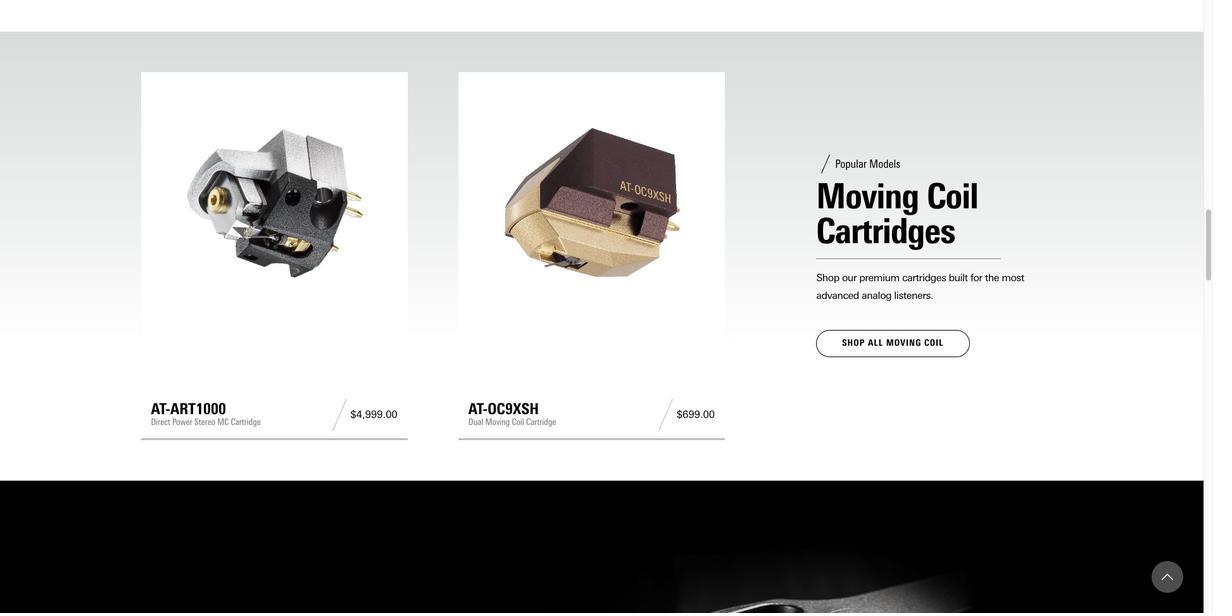 Task type: locate. For each thing, give the bounding box(es) containing it.
1 vertical spatial moving
[[887, 338, 922, 349]]

divider line image
[[328, 399, 351, 430], [655, 399, 677, 430]]

0 vertical spatial shop
[[817, 272, 840, 284]]

cartridge inside at-oc9xsh dual moving coil cartridge
[[526, 417, 556, 428]]

our
[[842, 272, 857, 284]]

0 horizontal spatial at-
[[151, 400, 170, 418]]

moving right all
[[887, 338, 922, 349]]

cartridge inside at-art1000 direct power stereo mc cartridge
[[231, 417, 261, 428]]

2 cartridge from the left
[[526, 417, 556, 428]]

coil inside shop all moving coil button
[[925, 338, 944, 349]]

mc
[[217, 417, 229, 428]]

shop our premium cartridges built for the most advanced analog listeners.
[[817, 272, 1025, 302]]

popular models
[[836, 157, 901, 171]]

1 vertical spatial coil
[[925, 338, 944, 349]]

all
[[868, 338, 884, 349]]

coil inside the moving coil cartridges
[[927, 175, 978, 217]]

0 horizontal spatial divider line image
[[328, 399, 351, 430]]

1 cartridge from the left
[[231, 417, 261, 428]]

2 vertical spatial moving
[[486, 417, 510, 428]]

shop
[[817, 272, 840, 284], [842, 338, 865, 349]]

moving down "popular models"
[[817, 175, 919, 217]]

most
[[1002, 272, 1025, 284]]

at-art1000 direct power stereo mc cartridge
[[151, 400, 261, 428]]

shop all moving coil link
[[817, 330, 970, 357]]

models
[[870, 157, 901, 171]]

moving
[[817, 175, 919, 217], [887, 338, 922, 349], [486, 417, 510, 428]]

shop all moving coil button
[[817, 330, 970, 357]]

$4,999.00
[[351, 409, 398, 421]]

at- for oc9xsh
[[469, 400, 488, 418]]

0 vertical spatial moving
[[817, 175, 919, 217]]

2 divider line image from the left
[[655, 399, 677, 430]]

dual
[[469, 417, 484, 428]]

coil
[[927, 175, 978, 217], [925, 338, 944, 349], [512, 417, 524, 428]]

analog
[[862, 290, 892, 302]]

1 at- from the left
[[151, 400, 170, 418]]

cartridges
[[902, 272, 946, 284]]

0 horizontal spatial cartridge
[[231, 417, 261, 428]]

shop inside shop our premium cartridges built for the most advanced analog listeners.
[[817, 272, 840, 284]]

shop up advanced
[[817, 272, 840, 284]]

1 horizontal spatial shop
[[842, 338, 865, 349]]

shop inside button
[[842, 338, 865, 349]]

0 vertical spatial coil
[[927, 175, 978, 217]]

1 divider line image from the left
[[328, 399, 351, 430]]

at oc9xsh image
[[469, 82, 715, 329]]

shop for shop our premium cartridges built for the most advanced analog listeners.
[[817, 272, 840, 284]]

at- for art1000
[[151, 400, 170, 418]]

cartridge
[[231, 417, 261, 428], [526, 417, 556, 428]]

moving right dual
[[486, 417, 510, 428]]

direct
[[151, 417, 170, 428]]

shop left all
[[842, 338, 865, 349]]

stereo
[[194, 417, 215, 428]]

at- inside at-oc9xsh dual moving coil cartridge
[[469, 400, 488, 418]]

built
[[949, 272, 968, 284]]

0 horizontal spatial shop
[[817, 272, 840, 284]]

1 horizontal spatial divider line image
[[655, 399, 677, 430]]

power
[[172, 417, 192, 428]]

1 vertical spatial shop
[[842, 338, 865, 349]]

1 horizontal spatial at-
[[469, 400, 488, 418]]

at art1000 image
[[151, 82, 398, 329]]

2 vertical spatial coil
[[512, 417, 524, 428]]

2 at- from the left
[[469, 400, 488, 418]]

cartridges
[[817, 210, 955, 252]]

1 horizontal spatial cartridge
[[526, 417, 556, 428]]

at-
[[151, 400, 170, 418], [469, 400, 488, 418]]

at- inside at-art1000 direct power stereo mc cartridge
[[151, 400, 170, 418]]

shop all moving coil
[[842, 338, 944, 349]]



Task type: vqa. For each thing, say whether or not it's contained in the screenshot.
SHOP within the the Shop our premium cartridges built for the most advanced analog listeners.
yes



Task type: describe. For each thing, give the bounding box(es) containing it.
coil inside at-oc9xsh dual moving coil cartridge
[[512, 417, 524, 428]]

moving coil cartridges
[[817, 175, 978, 252]]

divider line image for at-oc9xsh
[[655, 399, 677, 430]]

at-oc9xsh dual moving coil cartridge
[[469, 400, 556, 428]]

moving inside button
[[887, 338, 922, 349]]

premium
[[860, 272, 900, 284]]

divider line image for at-art1000
[[328, 399, 351, 430]]

listeners.
[[895, 290, 934, 302]]

the
[[985, 272, 999, 284]]

moving inside at-oc9xsh dual moving coil cartridge
[[486, 417, 510, 428]]

advanced
[[817, 290, 859, 302]]

arrow up image
[[1162, 571, 1174, 583]]

shop for shop all moving coil
[[842, 338, 865, 349]]

oc9xsh
[[488, 400, 539, 418]]

$699.00
[[677, 409, 715, 421]]

art1000
[[170, 400, 226, 418]]

moving inside the moving coil cartridges
[[817, 175, 919, 217]]

popular
[[836, 157, 867, 171]]

for
[[971, 272, 983, 284]]



